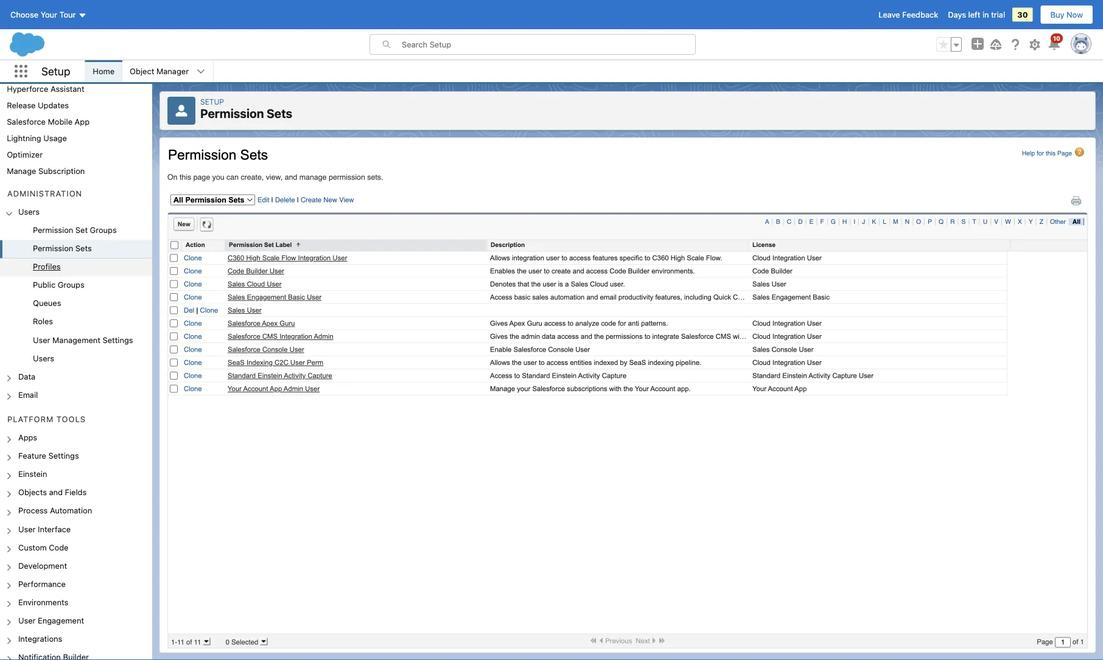 Task type: describe. For each thing, give the bounding box(es) containing it.
optimizer
[[7, 150, 43, 159]]

apps link
[[18, 433, 37, 444]]

objects
[[18, 488, 47, 497]]

buy
[[1051, 10, 1065, 19]]

permission set groups link
[[33, 226, 117, 237]]

salesforce mobile app link
[[7, 117, 90, 126]]

development link
[[18, 562, 67, 573]]

home
[[93, 67, 115, 76]]

your
[[41, 10, 57, 19]]

permission sets tree item
[[0, 240, 152, 259]]

permission inside setup permission sets
[[200, 106, 264, 121]]

left
[[969, 10, 981, 19]]

in
[[983, 10, 989, 19]]

home link
[[85, 60, 122, 82]]

subscription
[[38, 166, 85, 175]]

users for topmost users link
[[18, 207, 40, 216]]

setup tree tree
[[0, 31, 152, 661]]

permission sets
[[33, 244, 92, 253]]

apps
[[18, 433, 37, 442]]

10 button
[[1048, 33, 1063, 52]]

user management settings link
[[33, 335, 133, 346]]

process
[[18, 507, 48, 516]]

salesforce
[[7, 117, 46, 126]]

user for user management settings
[[33, 335, 50, 345]]

1 horizontal spatial groups
[[90, 226, 117, 235]]

buy now
[[1051, 10, 1084, 19]]

development
[[18, 562, 67, 571]]

public groups
[[33, 281, 85, 290]]

roles link
[[33, 317, 53, 328]]

email
[[18, 390, 38, 400]]

object manager link
[[122, 60, 196, 82]]

user management settings
[[33, 335, 133, 345]]

feature settings
[[18, 452, 79, 461]]

leave feedback link
[[879, 10, 939, 19]]

performance
[[18, 580, 66, 589]]

Search Setup text field
[[402, 35, 696, 54]]

code
[[49, 543, 69, 552]]

permission sets link
[[33, 244, 92, 255]]

assistant
[[51, 84, 84, 93]]

custom code link
[[18, 543, 69, 554]]

0 horizontal spatial settings
[[48, 452, 79, 461]]

custom
[[18, 543, 47, 552]]

permission for permission set groups
[[33, 226, 73, 235]]

user interface
[[18, 525, 71, 534]]

settings inside group
[[103, 335, 133, 345]]

platform tools
[[7, 415, 86, 424]]

user for user interface
[[18, 525, 36, 534]]

1 vertical spatial groups
[[58, 281, 85, 290]]

lightning usage link
[[7, 133, 67, 143]]

hyperforce
[[7, 84, 48, 93]]

custom code
[[18, 543, 69, 552]]

setup for setup permission sets
[[200, 97, 224, 106]]

user engagement link
[[18, 616, 84, 627]]

days left in trial
[[948, 10, 1006, 19]]

profiles link
[[33, 262, 61, 273]]

management
[[52, 335, 100, 345]]

leave feedback
[[879, 10, 939, 19]]

administration
[[7, 189, 82, 198]]

users tree item
[[0, 204, 152, 368]]

user engagement
[[18, 616, 84, 626]]

feedback
[[903, 10, 939, 19]]

choose your tour
[[10, 10, 76, 19]]

user for user engagement
[[18, 616, 36, 626]]

data
[[18, 372, 35, 381]]

optimizer link
[[7, 150, 43, 159]]

setup link
[[200, 97, 224, 106]]

objects and fields
[[18, 488, 87, 497]]

einstein
[[18, 470, 47, 479]]



Task type: vqa. For each thing, say whether or not it's contained in the screenshot.
AM associated with Build
no



Task type: locate. For each thing, give the bounding box(es) containing it.
public
[[33, 281, 56, 290]]

permission inside tree item
[[33, 244, 73, 253]]

users link
[[18, 207, 40, 218], [33, 354, 54, 365]]

user down roles link
[[33, 335, 50, 345]]

mobile
[[48, 117, 73, 126]]

release updates link
[[7, 100, 69, 110]]

0 vertical spatial setup
[[41, 65, 70, 78]]

groups
[[90, 226, 117, 235], [58, 281, 85, 290]]

setup for setup
[[41, 65, 70, 78]]

permission up the profiles
[[33, 244, 73, 253]]

process automation
[[18, 507, 92, 516]]

1 vertical spatial settings
[[48, 452, 79, 461]]

feature
[[18, 452, 46, 461]]

1 vertical spatial group
[[0, 222, 152, 368]]

2 vertical spatial permission
[[33, 244, 73, 253]]

objects and fields link
[[18, 488, 87, 499]]

group
[[937, 37, 962, 52], [0, 222, 152, 368]]

permission down setup link
[[200, 106, 264, 121]]

integrations link
[[18, 635, 62, 646]]

setup inside setup permission sets
[[200, 97, 224, 106]]

updates
[[38, 100, 69, 110]]

users for users link to the bottom
[[33, 354, 54, 363]]

groups right set
[[90, 226, 117, 235]]

and
[[49, 488, 63, 497]]

1 vertical spatial permission
[[33, 226, 73, 235]]

tour
[[59, 10, 76, 19]]

email link
[[18, 390, 38, 401]]

object manager
[[130, 67, 189, 76]]

usage
[[43, 133, 67, 143]]

0 horizontal spatial groups
[[58, 281, 85, 290]]

1 vertical spatial users
[[33, 354, 54, 363]]

trial
[[992, 10, 1006, 19]]

days
[[948, 10, 967, 19]]

permission for permission sets
[[33, 244, 73, 253]]

0 horizontal spatial group
[[0, 222, 152, 368]]

0 vertical spatial user
[[33, 335, 50, 345]]

1 vertical spatial sets
[[75, 244, 92, 253]]

process automation link
[[18, 507, 92, 518]]

tools
[[57, 415, 86, 424]]

group containing permission set groups
[[0, 222, 152, 368]]

0 horizontal spatial setup
[[41, 65, 70, 78]]

platform
[[7, 415, 54, 424]]

users inside group
[[33, 354, 54, 363]]

integrations
[[18, 635, 62, 644]]

2 vertical spatial user
[[18, 616, 36, 626]]

buy now button
[[1041, 5, 1094, 24]]

users up data
[[33, 354, 54, 363]]

permission
[[200, 106, 264, 121], [33, 226, 73, 235], [33, 244, 73, 253]]

public groups link
[[33, 281, 85, 292]]

user interface link
[[18, 525, 71, 536]]

0 vertical spatial group
[[937, 37, 962, 52]]

30
[[1018, 10, 1028, 19]]

profiles
[[33, 262, 61, 271]]

settings right management
[[103, 335, 133, 345]]

user inside tree item
[[33, 335, 50, 345]]

profiles tree item
[[0, 259, 152, 277]]

groups down profiles tree item
[[58, 281, 85, 290]]

hyperforce assistant
[[7, 84, 84, 93]]

permission up permission sets at the top left of page
[[33, 226, 73, 235]]

lightning usage
[[7, 133, 67, 143]]

users down administration
[[18, 207, 40, 216]]

einstein link
[[18, 470, 47, 481]]

manager
[[157, 67, 189, 76]]

manage subscription link
[[7, 166, 85, 175]]

queues
[[33, 299, 61, 308]]

set
[[75, 226, 88, 235]]

manage subscription
[[7, 166, 85, 175]]

data link
[[18, 372, 35, 383]]

setup permission sets
[[200, 97, 292, 121]]

manage
[[7, 166, 36, 175]]

user up integrations
[[18, 616, 36, 626]]

users link down administration
[[18, 207, 40, 218]]

release
[[7, 100, 36, 110]]

setup
[[41, 65, 70, 78], [200, 97, 224, 106]]

lightning
[[7, 133, 41, 143]]

sets inside tree item
[[75, 244, 92, 253]]

user
[[33, 335, 50, 345], [18, 525, 36, 534], [18, 616, 36, 626]]

0 horizontal spatial sets
[[75, 244, 92, 253]]

performance link
[[18, 580, 66, 591]]

salesforce mobile app
[[7, 117, 90, 126]]

queues link
[[33, 299, 61, 310]]

object
[[130, 67, 154, 76]]

1 horizontal spatial setup
[[200, 97, 224, 106]]

1 horizontal spatial settings
[[103, 335, 133, 345]]

users link up data
[[33, 354, 54, 365]]

0 vertical spatial users link
[[18, 207, 40, 218]]

engagement
[[38, 616, 84, 626]]

environments
[[18, 598, 68, 607]]

0 vertical spatial sets
[[267, 106, 292, 121]]

settings
[[103, 335, 133, 345], [48, 452, 79, 461]]

automation
[[50, 507, 92, 516]]

sets
[[267, 106, 292, 121], [75, 244, 92, 253]]

fields
[[65, 488, 87, 497]]

permission set groups
[[33, 226, 117, 235]]

0 vertical spatial users
[[18, 207, 40, 216]]

roles
[[33, 317, 53, 326]]

1 vertical spatial users link
[[33, 354, 54, 365]]

feature settings link
[[18, 452, 79, 463]]

settings right 'feature'
[[48, 452, 79, 461]]

1 vertical spatial setup
[[200, 97, 224, 106]]

1 vertical spatial user
[[18, 525, 36, 534]]

now
[[1067, 10, 1084, 19]]

0 vertical spatial groups
[[90, 226, 117, 235]]

sets inside setup permission sets
[[267, 106, 292, 121]]

choose your tour button
[[10, 5, 87, 24]]

hyperforce assistant link
[[7, 84, 84, 93]]

choose
[[10, 10, 38, 19]]

interface
[[38, 525, 71, 534]]

1 horizontal spatial sets
[[267, 106, 292, 121]]

0 vertical spatial permission
[[200, 106, 264, 121]]

user up 'custom'
[[18, 525, 36, 534]]

app
[[75, 117, 90, 126]]

environments link
[[18, 598, 68, 609]]

1 horizontal spatial group
[[937, 37, 962, 52]]

0 vertical spatial settings
[[103, 335, 133, 345]]

release updates
[[7, 100, 69, 110]]



